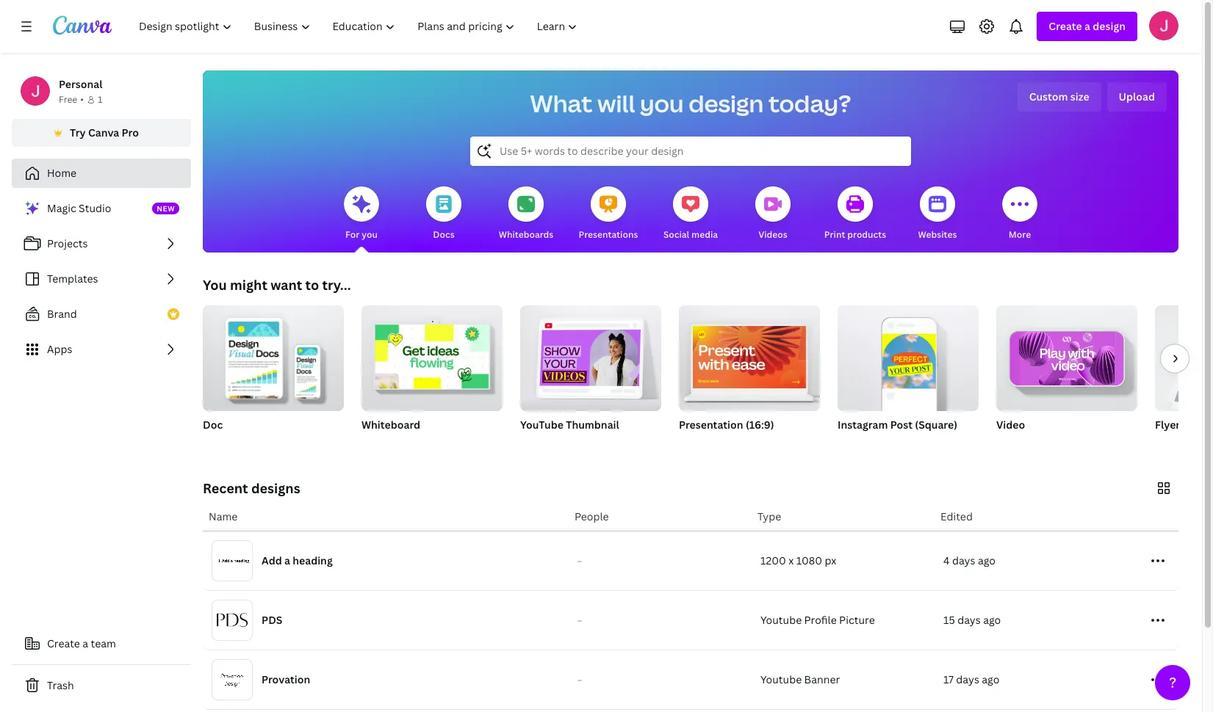Task type: vqa. For each thing, say whether or not it's contained in the screenshot.
Canva. within 'Discover upcoming events to explore the latest trends, learn from experts, get inspired, and master the magic of Canva.'
no



Task type: locate. For each thing, give the bounding box(es) containing it.
add a heading
[[262, 554, 333, 568]]

2 youtube from the top
[[760, 673, 802, 687]]

pds
[[262, 614, 282, 627]]

2 vertical spatial a
[[83, 637, 88, 651]]

-- for youtube profile picture
[[578, 617, 582, 625]]

1200
[[760, 554, 786, 568]]

create for create a team
[[47, 637, 80, 651]]

0 vertical spatial days
[[952, 554, 975, 568]]

post
[[890, 418, 913, 432]]

whiteboards
[[499, 229, 553, 241]]

ago right 17
[[982, 673, 1000, 687]]

you inside button
[[362, 229, 378, 241]]

templates link
[[12, 265, 191, 294]]

1 horizontal spatial design
[[1093, 19, 1126, 33]]

docs button
[[426, 176, 461, 253]]

list
[[12, 194, 191, 364]]

for
[[345, 229, 360, 241]]

1 vertical spatial a
[[284, 554, 290, 568]]

1 horizontal spatial a
[[284, 554, 290, 568]]

design left james peterson image
[[1093, 19, 1126, 33]]

2 horizontal spatial a
[[1085, 19, 1090, 33]]

top level navigation element
[[129, 12, 590, 41]]

days for 4
[[952, 554, 975, 568]]

create a design
[[1049, 19, 1126, 33]]

ago for 17 days ago
[[982, 673, 1000, 687]]

apps link
[[12, 335, 191, 364]]

docs
[[433, 229, 455, 241]]

team
[[91, 637, 116, 651]]

2 vertical spatial ago
[[982, 673, 1000, 687]]

instagram
[[838, 418, 888, 432]]

add
[[262, 554, 282, 568]]

create
[[1049, 19, 1082, 33], [47, 637, 80, 651]]

0 vertical spatial ago
[[978, 554, 996, 568]]

px
[[825, 554, 836, 568]]

create inside dropdown button
[[1049, 19, 1082, 33]]

2 vertical spatial --
[[578, 677, 582, 684]]

15 days ago
[[943, 614, 1001, 627]]

0 vertical spatial you
[[640, 87, 684, 119]]

might
[[230, 276, 267, 294]]

Search search field
[[500, 137, 882, 165]]

designs
[[251, 480, 300, 497]]

1 -- from the top
[[578, 558, 582, 565]]

magic studio
[[47, 201, 111, 215]]

presentation (16:9) group
[[679, 300, 820, 451]]

3 -- from the top
[[578, 677, 582, 684]]

a
[[1085, 19, 1090, 33], [284, 554, 290, 568], [83, 637, 88, 651]]

None search field
[[470, 137, 911, 166]]

print products
[[824, 229, 886, 241]]

x
[[789, 554, 794, 568]]

days right 4 at the bottom of page
[[952, 554, 975, 568]]

products
[[847, 229, 886, 241]]

1 vertical spatial you
[[362, 229, 378, 241]]

a left team
[[83, 637, 88, 651]]

0 vertical spatial youtube
[[760, 614, 802, 627]]

social media
[[663, 229, 718, 241]]

1 vertical spatial design
[[689, 87, 764, 119]]

people
[[575, 510, 609, 524]]

design
[[1093, 19, 1126, 33], [689, 87, 764, 119]]

0 horizontal spatial a
[[83, 637, 88, 651]]

projects
[[47, 237, 88, 251]]

brand
[[47, 307, 77, 321]]

0 vertical spatial create
[[1049, 19, 1082, 33]]

you right will
[[640, 87, 684, 119]]

ago right 15
[[983, 614, 1001, 627]]

youtube thumbnail
[[520, 418, 619, 432]]

days
[[952, 554, 975, 568], [957, 614, 981, 627], [956, 673, 979, 687]]

a right add
[[284, 554, 290, 568]]

-
[[578, 558, 580, 565], [580, 558, 582, 565], [578, 617, 580, 625], [580, 617, 582, 625], [578, 677, 580, 684], [580, 677, 582, 684]]

1 vertical spatial --
[[578, 617, 582, 625]]

2 -- from the top
[[578, 617, 582, 625]]

1 vertical spatial create
[[47, 637, 80, 651]]

personal
[[59, 77, 102, 91]]

a inside button
[[83, 637, 88, 651]]

home
[[47, 166, 77, 180]]

youtube
[[520, 418, 563, 432]]

ago right 4 at the bottom of page
[[978, 554, 996, 568]]

1 horizontal spatial you
[[640, 87, 684, 119]]

type
[[758, 510, 781, 524]]

new
[[157, 204, 175, 214]]

you right for
[[362, 229, 378, 241]]

more button
[[1002, 176, 1037, 253]]

presentations button
[[579, 176, 638, 253]]

youtube left banner at the bottom right
[[760, 673, 802, 687]]

17
[[943, 673, 954, 687]]

print products button
[[824, 176, 886, 253]]

provation
[[262, 673, 310, 687]]

1 horizontal spatial create
[[1049, 19, 1082, 33]]

ago
[[978, 554, 996, 568], [983, 614, 1001, 627], [982, 673, 1000, 687]]

1 vertical spatial ago
[[983, 614, 1001, 627]]

1200 x 1080 px
[[760, 554, 836, 568]]

create up custom size
[[1049, 19, 1082, 33]]

group
[[203, 300, 344, 411], [361, 300, 503, 411], [520, 300, 661, 411], [679, 300, 820, 411], [838, 300, 979, 411], [996, 300, 1137, 411], [1155, 306, 1213, 411]]

youtube for youtube banner
[[760, 673, 802, 687]]

flyer (portrait 8.5 × 11 in) group
[[1155, 306, 1213, 451]]

4 days ago
[[943, 554, 996, 568]]

create inside button
[[47, 637, 80, 651]]

0 vertical spatial a
[[1085, 19, 1090, 33]]

create a team
[[47, 637, 116, 651]]

0 horizontal spatial create
[[47, 637, 80, 651]]

1 vertical spatial youtube
[[760, 673, 802, 687]]

ago for 4 days ago
[[978, 554, 996, 568]]

design inside dropdown button
[[1093, 19, 1126, 33]]

create left team
[[47, 637, 80, 651]]

0 vertical spatial --
[[578, 558, 582, 565]]

-- for youtube banner
[[578, 677, 582, 684]]

a inside dropdown button
[[1085, 19, 1090, 33]]

youtube left profile on the bottom right of page
[[760, 614, 802, 627]]

video
[[996, 418, 1025, 432]]

recent
[[203, 480, 248, 497]]

0 vertical spatial design
[[1093, 19, 1126, 33]]

home link
[[12, 159, 191, 188]]

custom size button
[[1017, 82, 1101, 112]]

days right 15
[[957, 614, 981, 627]]

2 vertical spatial days
[[956, 673, 979, 687]]

banner
[[804, 673, 840, 687]]

a for design
[[1085, 19, 1090, 33]]

--
[[578, 558, 582, 565], [578, 617, 582, 625], [578, 677, 582, 684]]

flyer
[[1155, 418, 1180, 432]]

whiteboards button
[[499, 176, 553, 253]]

days right 17
[[956, 673, 979, 687]]

1 vertical spatial days
[[957, 614, 981, 627]]

a up size
[[1085, 19, 1090, 33]]

design up search 'search field'
[[689, 87, 764, 119]]

whiteboard group
[[361, 300, 503, 451]]

you
[[640, 87, 684, 119], [362, 229, 378, 241]]

presentation (16:9)
[[679, 418, 774, 432]]

0 horizontal spatial you
[[362, 229, 378, 241]]

0 horizontal spatial design
[[689, 87, 764, 119]]

1 youtube from the top
[[760, 614, 802, 627]]



Task type: describe. For each thing, give the bounding box(es) containing it.
video group
[[996, 300, 1137, 451]]

group for whiteboard group
[[361, 300, 503, 411]]

youtube thumbnail group
[[520, 300, 661, 451]]

for you
[[345, 229, 378, 241]]

group for 'instagram post (square)' group
[[838, 300, 979, 411]]

print
[[824, 229, 845, 241]]

name
[[209, 510, 238, 524]]

youtube for youtube profile picture
[[760, 614, 802, 627]]

to
[[305, 276, 319, 294]]

try canva pro button
[[12, 119, 191, 147]]

websites button
[[918, 176, 957, 253]]

•
[[80, 93, 84, 106]]

youtube banner
[[760, 673, 840, 687]]

what
[[530, 87, 593, 119]]

pro
[[122, 126, 139, 140]]

magic
[[47, 201, 76, 215]]

trash link
[[12, 672, 191, 701]]

group for youtube thumbnail 'group'
[[520, 300, 661, 411]]

4
[[943, 554, 950, 568]]

try canva pro
[[70, 126, 139, 140]]

doc
[[203, 418, 223, 432]]

create a design button
[[1037, 12, 1137, 41]]

a for heading
[[284, 554, 290, 568]]

list containing magic studio
[[12, 194, 191, 364]]

upload
[[1119, 90, 1155, 104]]

ago for 15 days ago
[[983, 614, 1001, 627]]

presentations
[[579, 229, 638, 241]]

free •
[[59, 93, 84, 106]]

more
[[1009, 229, 1031, 241]]

brand link
[[12, 300, 191, 329]]

days for 17
[[956, 673, 979, 687]]

free
[[59, 93, 77, 106]]

create for create a design
[[1049, 19, 1082, 33]]

social
[[663, 229, 689, 241]]

17 days ago
[[943, 673, 1000, 687]]

doc group
[[203, 300, 344, 451]]

heading
[[293, 554, 333, 568]]

group for doc group
[[203, 300, 344, 411]]

canva
[[88, 126, 119, 140]]

(portra
[[1183, 418, 1213, 432]]

social media button
[[663, 176, 718, 253]]

studio
[[79, 201, 111, 215]]

want
[[270, 276, 302, 294]]

will
[[597, 87, 635, 119]]

create a team button
[[12, 630, 191, 659]]

try...
[[322, 276, 351, 294]]

youtube profile picture
[[760, 614, 875, 627]]

-- for 1200 x 1080 px
[[578, 558, 582, 565]]

(square)
[[915, 418, 957, 432]]

presentation
[[679, 418, 743, 432]]

videos button
[[755, 176, 791, 253]]

edited
[[940, 510, 973, 524]]

recent designs
[[203, 480, 300, 497]]

instagram post (square) group
[[838, 300, 979, 451]]

templates
[[47, 272, 98, 286]]

a for team
[[83, 637, 88, 651]]

apps
[[47, 342, 72, 356]]

profile
[[804, 614, 837, 627]]

today?
[[768, 87, 851, 119]]

15
[[943, 614, 955, 627]]

websites
[[918, 229, 957, 241]]

for you button
[[344, 176, 379, 253]]

group for video group
[[996, 300, 1137, 411]]

flyer (portra
[[1155, 418, 1213, 432]]

(16:9)
[[746, 418, 774, 432]]

videos
[[758, 229, 787, 241]]

trash
[[47, 679, 74, 693]]

james peterson image
[[1149, 11, 1179, 40]]

days for 15
[[957, 614, 981, 627]]

1
[[98, 93, 102, 106]]

projects link
[[12, 229, 191, 259]]

whiteboard
[[361, 418, 420, 432]]

try
[[70, 126, 86, 140]]

group for presentation (16:9) group on the right
[[679, 300, 820, 411]]

picture
[[839, 614, 875, 627]]

instagram post (square)
[[838, 418, 957, 432]]

what will you design today?
[[530, 87, 851, 119]]

1080
[[796, 554, 822, 568]]

thumbnail
[[566, 418, 619, 432]]

you
[[203, 276, 227, 294]]

custom size
[[1029, 90, 1089, 104]]

custom
[[1029, 90, 1068, 104]]

you might want to try...
[[203, 276, 351, 294]]

group for flyer (portrait 8.5 × 11 in) group
[[1155, 306, 1213, 411]]

media
[[691, 229, 718, 241]]



